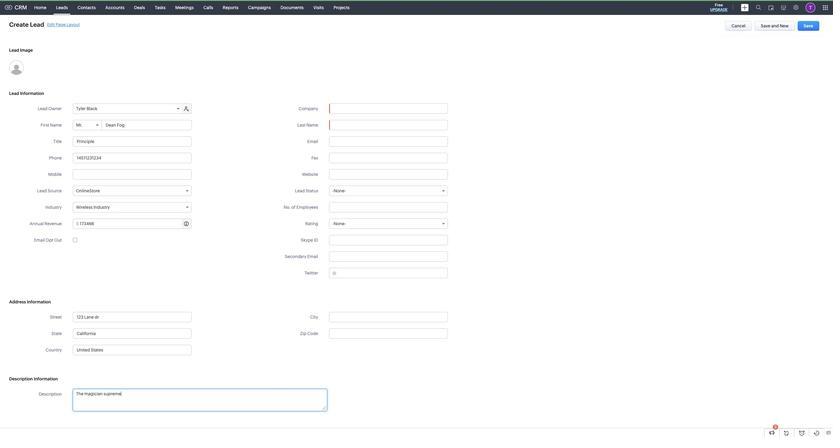 Task type: describe. For each thing, give the bounding box(es) containing it.
home link
[[29, 0, 51, 15]]

2 vertical spatial email
[[307, 254, 318, 259]]

contacts link
[[73, 0, 101, 15]]

website
[[302, 172, 318, 177]]

mobile
[[48, 172, 62, 177]]

tyler black
[[76, 106, 97, 111]]

accounts
[[105, 5, 124, 10]]

owner
[[48, 106, 62, 111]]

city
[[310, 315, 318, 320]]

contacts
[[78, 5, 96, 10]]

wireless industry
[[76, 205, 110, 210]]

code
[[307, 332, 318, 336]]

onlinestore
[[76, 189, 100, 194]]

employees
[[297, 205, 318, 210]]

deals
[[134, 5, 145, 10]]

lead for lead information
[[9, 91, 19, 96]]

create
[[9, 21, 29, 28]]

- for rating
[[333, 222, 334, 226]]

search image
[[756, 5, 761, 10]]

lead for lead image
[[9, 48, 19, 53]]

description for description information
[[9, 377, 33, 382]]

no.
[[284, 205, 291, 210]]

twitter
[[305, 271, 318, 276]]

edit
[[47, 22, 55, 27]]

OnlineStore field
[[73, 186, 192, 196]]

none- for rating
[[334, 222, 346, 226]]

documents
[[281, 5, 304, 10]]

email for email
[[307, 139, 318, 144]]

company
[[299, 106, 318, 111]]

cancel button
[[725, 21, 752, 31]]

create lead edit page layout
[[9, 21, 80, 28]]

profile image
[[806, 3, 816, 12]]

$
[[76, 222, 79, 226]]

-none- field for lead status
[[329, 186, 448, 196]]

campaigns link
[[243, 0, 276, 15]]

create menu element
[[738, 0, 753, 15]]

reports
[[223, 5, 238, 10]]

tyler
[[76, 106, 86, 111]]

street
[[50, 315, 62, 320]]

secondary
[[285, 254, 306, 259]]

description information
[[9, 377, 58, 382]]

leads
[[56, 5, 68, 10]]

-none- for lead status
[[333, 189, 346, 194]]

no. of employees
[[284, 205, 318, 210]]

leads link
[[51, 0, 73, 15]]

reports link
[[218, 0, 243, 15]]

email opt out
[[34, 238, 62, 243]]

deals link
[[129, 0, 150, 15]]

upgrade
[[710, 8, 728, 12]]

status
[[306, 189, 318, 194]]

- for lead status
[[333, 189, 334, 194]]

projects link
[[329, 0, 355, 15]]

1 industry from the left
[[45, 205, 62, 210]]

free upgrade
[[710, 3, 728, 12]]

address information
[[9, 300, 51, 305]]

email for email opt out
[[34, 238, 45, 243]]

skype id
[[301, 238, 318, 243]]

tasks
[[155, 5, 166, 10]]

accounts link
[[101, 0, 129, 15]]

documents link
[[276, 0, 309, 15]]

name for first name
[[50, 123, 62, 128]]

lead status
[[295, 189, 318, 194]]

wireless
[[76, 205, 93, 210]]

id
[[314, 238, 318, 243]]

crm link
[[5, 4, 27, 11]]

Tyler Black field
[[73, 104, 182, 114]]

calendar image
[[769, 5, 774, 10]]

state
[[51, 332, 62, 336]]

source
[[48, 189, 62, 194]]

calls link
[[199, 0, 218, 15]]

first name
[[41, 123, 62, 128]]

save for save and new
[[761, 23, 771, 28]]

-none- field for rating
[[329, 219, 448, 229]]

lead for lead owner
[[38, 106, 47, 111]]

annual revenue
[[30, 222, 62, 226]]

fax
[[312, 156, 318, 161]]

phone
[[49, 156, 62, 161]]

none- for lead status
[[334, 189, 346, 194]]

skype
[[301, 238, 313, 243]]

calls
[[204, 5, 213, 10]]

free
[[715, 3, 723, 7]]



Task type: locate. For each thing, give the bounding box(es) containing it.
name for last name
[[306, 123, 318, 128]]

name
[[50, 123, 62, 128], [306, 123, 318, 128]]

cancel
[[732, 23, 746, 28]]

-
[[333, 189, 334, 194], [333, 222, 334, 226]]

0 horizontal spatial description
[[9, 377, 33, 382]]

0 horizontal spatial save
[[761, 23, 771, 28]]

email up fax
[[307, 139, 318, 144]]

None text field
[[329, 120, 448, 130], [102, 120, 191, 130], [73, 137, 192, 147], [329, 137, 448, 147], [329, 153, 448, 163], [73, 169, 192, 180], [329, 169, 448, 180], [329, 202, 448, 213], [80, 219, 191, 229], [329, 235, 448, 246], [73, 312, 192, 323], [329, 329, 448, 339], [329, 120, 448, 130], [102, 120, 191, 130], [73, 137, 192, 147], [329, 137, 448, 147], [329, 153, 448, 163], [73, 169, 192, 180], [329, 169, 448, 180], [329, 202, 448, 213], [80, 219, 191, 229], [329, 235, 448, 246], [73, 312, 192, 323], [329, 329, 448, 339]]

save and new button
[[755, 21, 795, 31]]

1 none- from the top
[[334, 189, 346, 194]]

information for lead information
[[20, 91, 44, 96]]

None field
[[329, 104, 448, 114], [73, 346, 191, 355], [329, 104, 448, 114], [73, 346, 191, 355]]

information down country
[[34, 377, 58, 382]]

new
[[780, 23, 789, 28]]

layout
[[66, 22, 80, 27]]

industry up 'revenue'
[[45, 205, 62, 210]]

none- right status
[[334, 189, 346, 194]]

0 vertical spatial -none-
[[333, 189, 346, 194]]

visits link
[[309, 0, 329, 15]]

crm
[[15, 4, 27, 11]]

-none- right rating
[[333, 222, 346, 226]]

0 vertical spatial description
[[9, 377, 33, 382]]

industry inside field
[[93, 205, 110, 210]]

lead left image
[[9, 48, 19, 53]]

0 horizontal spatial name
[[50, 123, 62, 128]]

image image
[[9, 60, 24, 75]]

1 -none- from the top
[[333, 189, 346, 194]]

1 vertical spatial none-
[[334, 222, 346, 226]]

lead left source
[[37, 189, 47, 194]]

lead left the edit
[[30, 21, 44, 28]]

lead
[[30, 21, 44, 28], [9, 48, 19, 53], [9, 91, 19, 96], [38, 106, 47, 111], [37, 189, 47, 194], [295, 189, 305, 194]]

0 vertical spatial -
[[333, 189, 334, 194]]

campaigns
[[248, 5, 271, 10]]

0 horizontal spatial industry
[[45, 205, 62, 210]]

home
[[34, 5, 46, 10]]

out
[[54, 238, 62, 243]]

-None- field
[[329, 186, 448, 196], [329, 219, 448, 229]]

0 vertical spatial none-
[[334, 189, 346, 194]]

save
[[761, 23, 771, 28], [804, 23, 813, 28]]

2 vertical spatial information
[[34, 377, 58, 382]]

description
[[9, 377, 33, 382], [39, 392, 62, 397]]

1 name from the left
[[50, 123, 62, 128]]

of
[[292, 205, 296, 210]]

page
[[56, 22, 66, 27]]

mr.
[[76, 123, 82, 128]]

information
[[20, 91, 44, 96], [27, 300, 51, 305], [34, 377, 58, 382]]

meetings link
[[170, 0, 199, 15]]

1 horizontal spatial save
[[804, 23, 813, 28]]

industry
[[45, 205, 62, 210], [93, 205, 110, 210]]

save left and
[[761, 23, 771, 28]]

save button
[[798, 21, 820, 31]]

save for save
[[804, 23, 813, 28]]

lead source
[[37, 189, 62, 194]]

tasks link
[[150, 0, 170, 15]]

edit page layout link
[[47, 22, 80, 27]]

save and new
[[761, 23, 789, 28]]

1 vertical spatial description
[[39, 392, 62, 397]]

lead information
[[9, 91, 44, 96]]

visits
[[313, 5, 324, 10]]

1 vertical spatial -
[[333, 222, 334, 226]]

projects
[[334, 5, 350, 10]]

title
[[53, 139, 62, 144]]

None text field
[[329, 104, 448, 114], [73, 153, 192, 163], [329, 252, 448, 262], [337, 269, 448, 278], [329, 312, 448, 323], [73, 329, 192, 339], [73, 346, 191, 355], [73, 390, 327, 411], [329, 104, 448, 114], [73, 153, 192, 163], [329, 252, 448, 262], [337, 269, 448, 278], [329, 312, 448, 323], [73, 329, 192, 339], [73, 346, 191, 355], [73, 390, 327, 411]]

2 - from the top
[[333, 222, 334, 226]]

annual
[[30, 222, 44, 226]]

lead left owner
[[38, 106, 47, 111]]

- right rating
[[333, 222, 334, 226]]

1 horizontal spatial industry
[[93, 205, 110, 210]]

0 vertical spatial email
[[307, 139, 318, 144]]

description for description
[[39, 392, 62, 397]]

lead left status
[[295, 189, 305, 194]]

1 vertical spatial -none- field
[[329, 219, 448, 229]]

lead for lead status
[[295, 189, 305, 194]]

lead owner
[[38, 106, 62, 111]]

country
[[46, 348, 62, 353]]

none-
[[334, 189, 346, 194], [334, 222, 346, 226]]

-none- for rating
[[333, 222, 346, 226]]

@
[[333, 271, 336, 276]]

rating
[[305, 222, 318, 226]]

2 save from the left
[[804, 23, 813, 28]]

black
[[87, 106, 97, 111]]

create menu image
[[741, 4, 749, 11]]

email up twitter
[[307, 254, 318, 259]]

information right "address"
[[27, 300, 51, 305]]

secondary email
[[285, 254, 318, 259]]

information for description information
[[34, 377, 58, 382]]

- right status
[[333, 189, 334, 194]]

search element
[[753, 0, 765, 15]]

save down profile element
[[804, 23, 813, 28]]

1 - from the top
[[333, 189, 334, 194]]

name right first
[[50, 123, 62, 128]]

last name
[[297, 123, 318, 128]]

lead image
[[9, 48, 33, 53]]

1 vertical spatial email
[[34, 238, 45, 243]]

1 vertical spatial -none-
[[333, 222, 346, 226]]

information up lead owner
[[20, 91, 44, 96]]

1 -none- field from the top
[[329, 186, 448, 196]]

lead down 'image'
[[9, 91, 19, 96]]

industry right wireless
[[93, 205, 110, 210]]

none- right rating
[[334, 222, 346, 226]]

and
[[771, 23, 779, 28]]

2 none- from the top
[[334, 222, 346, 226]]

-none- right status
[[333, 189, 346, 194]]

name right last
[[306, 123, 318, 128]]

address
[[9, 300, 26, 305]]

1 horizontal spatial description
[[39, 392, 62, 397]]

2 name from the left
[[306, 123, 318, 128]]

image
[[20, 48, 33, 53]]

email left opt
[[34, 238, 45, 243]]

1 vertical spatial information
[[27, 300, 51, 305]]

1 save from the left
[[761, 23, 771, 28]]

information for address information
[[27, 300, 51, 305]]

2 -none- field from the top
[[329, 219, 448, 229]]

2 -none- from the top
[[333, 222, 346, 226]]

first
[[41, 123, 49, 128]]

profile element
[[802, 0, 819, 15]]

opt
[[46, 238, 53, 243]]

0 vertical spatial information
[[20, 91, 44, 96]]

zip code
[[300, 332, 318, 336]]

Mr. field
[[73, 120, 102, 130]]

last
[[297, 123, 306, 128]]

revenue
[[45, 222, 62, 226]]

0 vertical spatial -none- field
[[329, 186, 448, 196]]

2 industry from the left
[[93, 205, 110, 210]]

2
[[775, 426, 777, 429]]

1 horizontal spatial name
[[306, 123, 318, 128]]

lead for lead source
[[37, 189, 47, 194]]

Wireless Industry field
[[73, 202, 192, 213]]

meetings
[[175, 5, 194, 10]]

-none-
[[333, 189, 346, 194], [333, 222, 346, 226]]

zip
[[300, 332, 307, 336]]



Task type: vqa. For each thing, say whether or not it's contained in the screenshot.
'Skype'
yes



